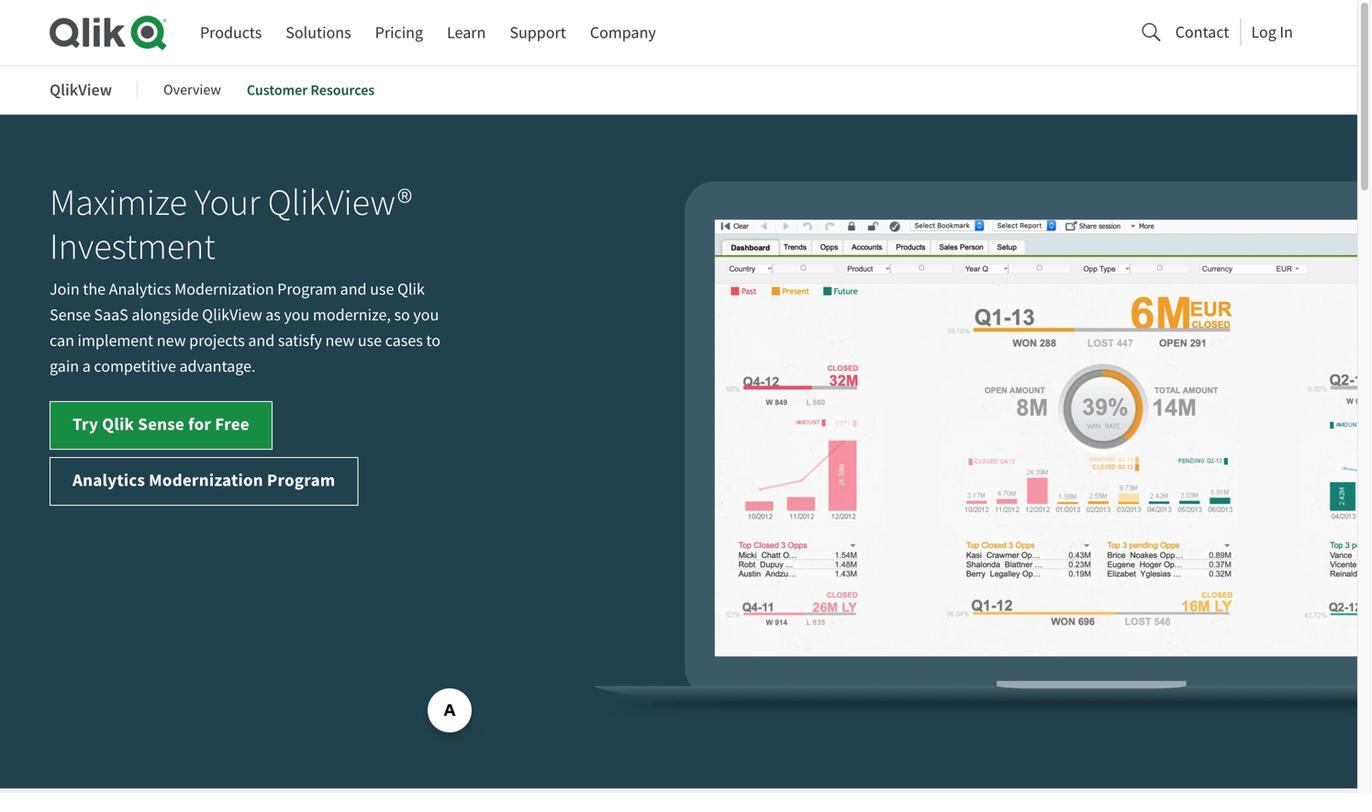 Task type: vqa. For each thing, say whether or not it's contained in the screenshot.
bottommost Try for Free Link
no



Task type: locate. For each thing, give the bounding box(es) containing it.
0 horizontal spatial new
[[157, 330, 186, 351]]

0 vertical spatial sense
[[50, 304, 91, 325]]

company link
[[590, 16, 656, 50]]

analytics up the alongside
[[109, 279, 171, 300]]

competitive
[[94, 356, 176, 377]]

pricing link
[[375, 16, 423, 50]]

investment
[[50, 224, 216, 270]]

0 horizontal spatial and
[[248, 330, 275, 351]]

use up modernize,
[[370, 279, 394, 300]]

log in
[[1252, 21, 1293, 42]]

support link
[[510, 16, 566, 50]]

modernization up the projects
[[175, 279, 274, 300]]

new down modernize,
[[325, 330, 355, 351]]

use down modernize,
[[358, 330, 382, 351]]

qlikview up the projects
[[202, 304, 262, 325]]

use
[[370, 279, 394, 300], [358, 330, 382, 351]]

maximize your qlikview® investment join the analytics modernization program and use qlik sense saas alongside qlikview as you modernize, so you can implement new projects and satisfy new use cases to gain a competitive advantage.
[[50, 180, 441, 377]]

you
[[284, 304, 310, 325], [413, 304, 439, 325]]

qlik up so
[[397, 279, 425, 300]]

0 vertical spatial qlikview
[[50, 79, 112, 101]]

and down as
[[248, 330, 275, 351]]

1 horizontal spatial new
[[325, 330, 355, 351]]

customer resources
[[247, 80, 375, 100]]

join
[[50, 279, 80, 300]]

for
[[188, 413, 211, 436]]

analytics
[[109, 279, 171, 300], [73, 469, 145, 492]]

0 vertical spatial analytics
[[109, 279, 171, 300]]

0 vertical spatial program
[[277, 279, 337, 300]]

sense down "join"
[[50, 304, 91, 325]]

menu bar
[[200, 16, 656, 50]]

overview link
[[163, 68, 221, 112]]

sense
[[50, 304, 91, 325], [138, 413, 185, 436]]

qlik right try
[[102, 413, 134, 436]]

0 vertical spatial qlik
[[397, 279, 425, 300]]

analytics down try
[[73, 469, 145, 492]]

qlikview down go to the home page. image
[[50, 79, 112, 101]]

gain
[[50, 356, 79, 377]]

sense inside maximize your qlikview® investment join the analytics modernization program and use qlik sense saas alongside qlikview as you modernize, so you can implement new projects and satisfy new use cases to gain a competitive advantage.
[[50, 304, 91, 325]]

free
[[215, 413, 250, 436]]

to
[[426, 330, 441, 351]]

advantage.
[[179, 356, 256, 377]]

you right as
[[284, 304, 310, 325]]

try qlik sense for free link
[[50, 401, 272, 450]]

log
[[1252, 21, 1277, 42]]

qlikview menu bar
[[50, 68, 400, 112]]

alongside
[[132, 304, 199, 325]]

new down the alongside
[[157, 330, 186, 351]]

menu bar containing products
[[200, 16, 656, 50]]

program
[[277, 279, 337, 300], [267, 469, 335, 492]]

0 horizontal spatial qlikview
[[50, 79, 112, 101]]

solutions link
[[286, 16, 351, 50]]

1 horizontal spatial you
[[413, 304, 439, 325]]

modernization down for
[[149, 469, 263, 492]]

your
[[195, 180, 260, 226]]

qlikview inside maximize your qlikview® investment join the analytics modernization program and use qlik sense saas alongside qlikview as you modernize, so you can implement new projects and satisfy new use cases to gain a competitive advantage.
[[202, 304, 262, 325]]

as
[[265, 304, 281, 325]]

saas
[[94, 304, 128, 325]]

sense left for
[[138, 413, 185, 436]]

1 horizontal spatial and
[[340, 279, 367, 300]]

maximize
[[50, 180, 187, 226]]

1 horizontal spatial qlik
[[397, 279, 425, 300]]

modernization
[[175, 279, 274, 300], [149, 469, 263, 492]]

and
[[340, 279, 367, 300], [248, 330, 275, 351]]

go to the home page. image
[[50, 15, 167, 51]]

qlik
[[397, 279, 425, 300], [102, 413, 134, 436]]

support
[[510, 22, 566, 43]]

1 vertical spatial qlikview
[[202, 304, 262, 325]]

1 horizontal spatial qlikview
[[202, 304, 262, 325]]

satisfy
[[278, 330, 322, 351]]

qlikview
[[50, 79, 112, 101], [202, 304, 262, 325]]

1 horizontal spatial sense
[[138, 413, 185, 436]]

overview
[[163, 80, 221, 99]]

customer
[[247, 80, 308, 100]]

new
[[157, 330, 186, 351], [325, 330, 355, 351]]

0 horizontal spatial qlik
[[102, 413, 134, 436]]

learn
[[447, 22, 486, 43]]

0 horizontal spatial you
[[284, 304, 310, 325]]

you right so
[[413, 304, 439, 325]]

contact link
[[1176, 16, 1229, 47]]

0 vertical spatial modernization
[[175, 279, 274, 300]]

qlikview®
[[268, 180, 412, 226]]

pricing
[[375, 22, 423, 43]]

and up modernize,
[[340, 279, 367, 300]]

0 horizontal spatial sense
[[50, 304, 91, 325]]

1 vertical spatial sense
[[138, 413, 185, 436]]



Task type: describe. For each thing, give the bounding box(es) containing it.
can
[[50, 330, 74, 351]]

qlik inside maximize your qlikview® investment join the analytics modernization program and use qlik sense saas alongside qlikview as you modernize, so you can implement new projects and satisfy new use cases to gain a competitive advantage.
[[397, 279, 425, 300]]

learn link
[[447, 16, 486, 50]]

so
[[394, 304, 410, 325]]

company
[[590, 22, 656, 43]]

cases
[[385, 330, 423, 351]]

resources
[[311, 80, 375, 100]]

a
[[82, 356, 91, 377]]

analytics modernization program
[[73, 469, 335, 492]]

implement
[[78, 330, 153, 351]]

menu bar inside qlik main element
[[200, 16, 656, 50]]

the
[[83, 279, 106, 300]]

1 vertical spatial program
[[267, 469, 335, 492]]

customer resources link
[[247, 68, 375, 112]]

qlikview inside qlikview menu bar
[[50, 79, 112, 101]]

1 vertical spatial and
[[248, 330, 275, 351]]

in
[[1280, 21, 1293, 42]]

solutions
[[286, 22, 351, 43]]

products
[[200, 22, 262, 43]]

products link
[[200, 16, 262, 50]]

analytics modernization program link
[[50, 457, 358, 506]]

2 new from the left
[[325, 330, 355, 351]]

analytics inside maximize your qlikview® investment join the analytics modernization program and use qlik sense saas alongside qlikview as you modernize, so you can implement new projects and satisfy new use cases to gain a competitive advantage.
[[109, 279, 171, 300]]

qlik main element
[[200, 15, 1308, 50]]

1 you from the left
[[284, 304, 310, 325]]

projects
[[189, 330, 245, 351]]

try qlik sense for free
[[73, 413, 250, 436]]

1 vertical spatial analytics
[[73, 469, 145, 492]]

screenshot demonstrating a qlikview dashboard image
[[586, 181, 1371, 722]]

1 vertical spatial use
[[358, 330, 382, 351]]

1 new from the left
[[157, 330, 186, 351]]

0 vertical spatial and
[[340, 279, 367, 300]]

program inside maximize your qlikview® investment join the analytics modernization program and use qlik sense saas alongside qlikview as you modernize, so you can implement new projects and satisfy new use cases to gain a competitive advantage.
[[277, 279, 337, 300]]

modernize,
[[313, 304, 391, 325]]

try
[[73, 413, 98, 436]]

modernization inside maximize your qlikview® investment join the analytics modernization program and use qlik sense saas alongside qlikview as you modernize, so you can implement new projects and satisfy new use cases to gain a competitive advantage.
[[175, 279, 274, 300]]

0 vertical spatial use
[[370, 279, 394, 300]]

1 vertical spatial modernization
[[149, 469, 263, 492]]

contact
[[1176, 21, 1229, 42]]

2 you from the left
[[413, 304, 439, 325]]

log in link
[[1252, 16, 1293, 47]]

1 vertical spatial qlik
[[102, 413, 134, 436]]



